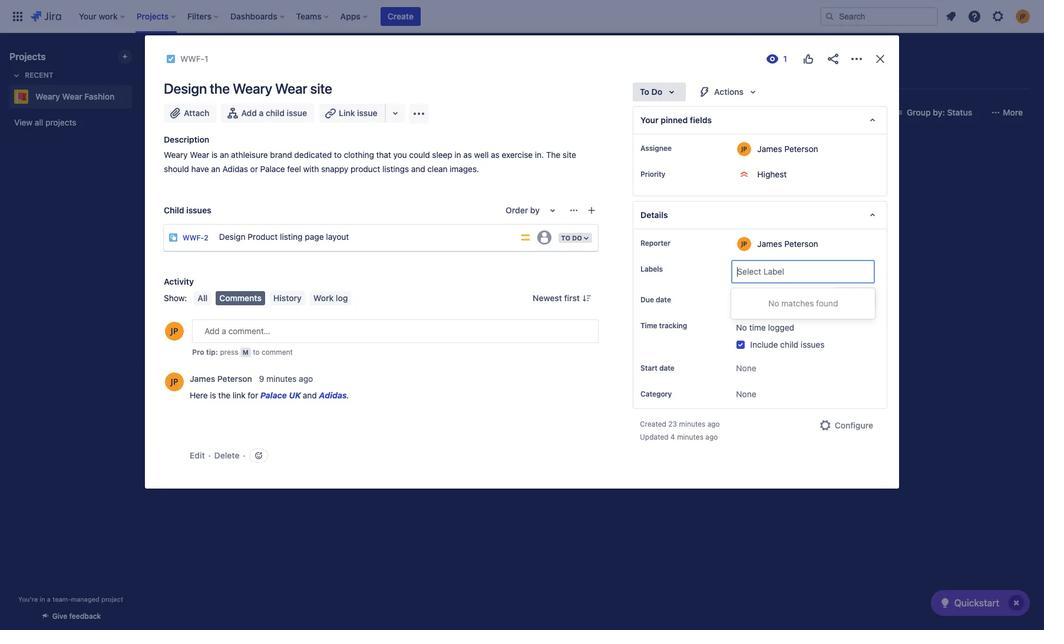 Task type: locate. For each thing, give the bounding box(es) containing it.
1 vertical spatial to do
[[561, 234, 582, 242]]

1 vertical spatial weary wear fashion
[[35, 91, 115, 101]]

that
[[376, 150, 391, 160]]

peterson down details element
[[785, 238, 818, 248]]

1 wwf-1 from the top
[[180, 54, 208, 64]]

james for details
[[758, 238, 782, 248]]

you're
[[18, 595, 38, 603]]

link issue button
[[319, 104, 386, 123]]

james
[[758, 144, 782, 154], [758, 238, 782, 248], [190, 374, 215, 384]]

adidas left or
[[223, 164, 248, 174]]

site up add people icon at the left top of the page
[[310, 80, 332, 97]]

2 horizontal spatial to
[[640, 87, 650, 97]]

summary
[[158, 74, 195, 84]]

1 vertical spatial wwf-1 link
[[180, 202, 205, 213]]

issue inside button
[[287, 108, 307, 118]]

0 vertical spatial wwf-1 link
[[180, 52, 208, 66]]

1 horizontal spatial to
[[561, 234, 571, 242]]

0 vertical spatial site
[[310, 80, 332, 97]]

your pinned fields element
[[633, 106, 888, 134]]

assignee
[[641, 144, 672, 153]]

adidas down copy link to comment icon
[[319, 390, 347, 400]]

order
[[506, 205, 528, 215]]

priority: medium image
[[520, 232, 532, 243]]

no time logged
[[736, 322, 795, 332]]

configure
[[835, 420, 873, 430]]

1 vertical spatial to
[[253, 348, 260, 357]]

1 vertical spatial child
[[780, 340, 799, 350]]

found
[[816, 298, 838, 308]]

wear down or
[[236, 176, 255, 186]]

to do down settings
[[640, 87, 663, 97]]

to down issue actions image
[[561, 234, 571, 242]]

in up images.
[[455, 150, 461, 160]]

show:
[[164, 293, 187, 303]]

1 vertical spatial ago
[[708, 420, 720, 429]]

jira image
[[31, 9, 61, 23], [31, 9, 61, 23]]

0 vertical spatial and
[[411, 164, 425, 174]]

design the weary wear site down have
[[166, 176, 271, 186]]

weary wear fashion up list
[[179, 48, 307, 65]]

1 vertical spatial wwf-1
[[180, 203, 205, 212]]

2 horizontal spatial site
[[563, 150, 576, 160]]

palace
[[260, 164, 285, 174], [260, 390, 287, 400]]

as left well
[[463, 150, 472, 160]]

2 issue from the left
[[357, 108, 378, 118]]

Add a comment… field
[[192, 319, 599, 343]]

child
[[164, 205, 184, 215]]

an left athleisure
[[220, 150, 229, 160]]

collapse recent projects image
[[9, 68, 24, 83]]

design product listing page layout
[[219, 232, 349, 242]]

add a child issue button
[[221, 104, 314, 123]]

minutes right "23"
[[679, 420, 706, 429]]

0 horizontal spatial in
[[40, 595, 45, 603]]

fashion
[[258, 48, 307, 65], [84, 91, 115, 101]]

date for due date
[[656, 295, 671, 304]]

highest
[[758, 169, 787, 179]]

james peterson up label
[[758, 238, 818, 248]]

9 minutes ago
[[259, 374, 313, 384]]

managed
[[71, 595, 99, 603]]

1 horizontal spatial do
[[572, 234, 582, 242]]

design right 2
[[219, 232, 245, 242]]

0 horizontal spatial to do
[[561, 234, 582, 242]]

tab list containing board
[[149, 68, 1037, 90]]

to down settings
[[640, 87, 650, 97]]

task image
[[166, 54, 176, 64], [166, 203, 176, 212]]

peterson
[[785, 144, 818, 154], [785, 238, 818, 248], [217, 374, 252, 384]]

menu bar
[[192, 291, 354, 305]]

projects
[[9, 51, 46, 62]]

fashion up view all projects link
[[84, 91, 115, 101]]

0 vertical spatial palace
[[260, 164, 285, 174]]

issues up / on the top left of page
[[186, 205, 211, 215]]

1 horizontal spatial to
[[334, 150, 342, 160]]

date left the due date pin to top image
[[656, 295, 671, 304]]

wear inside description weary wear is an athleisure brand dedicated to clothing that you could sleep in as well as exercise in. the site should have an adidas or palace feel with snappy product listings and clean images.
[[190, 150, 209, 160]]

a left team-
[[47, 595, 51, 603]]

1 vertical spatial james peterson
[[758, 238, 818, 248]]

m
[[243, 348, 249, 356]]

details element
[[633, 201, 888, 229]]

1 vertical spatial do
[[185, 146, 195, 154]]

do down settings
[[652, 87, 663, 97]]

share image
[[826, 52, 840, 66]]

1 horizontal spatial and
[[411, 164, 425, 174]]

your
[[641, 115, 659, 125]]

ago right 4
[[706, 433, 718, 442]]

to do button
[[633, 83, 686, 101], [558, 232, 594, 244]]

issues down no matches found
[[801, 340, 825, 350]]

priority
[[641, 170, 666, 179]]

0 vertical spatial adidas
[[223, 164, 248, 174]]

do down description
[[185, 146, 195, 154]]

1 vertical spatial an
[[211, 164, 220, 174]]

1 horizontal spatial issues
[[801, 340, 825, 350]]

2 horizontal spatial do
[[652, 87, 663, 97]]

issue down calendar link
[[287, 108, 307, 118]]

newest first
[[533, 293, 580, 303]]

fashion up calendar
[[258, 48, 307, 65]]

issue
[[287, 108, 307, 118], [357, 108, 378, 118]]

0 vertical spatial to
[[334, 150, 342, 160]]

ago
[[299, 374, 313, 384], [708, 420, 720, 429], [706, 433, 718, 442]]

quickstart
[[955, 598, 1000, 608]]

weary
[[179, 48, 219, 65], [233, 80, 272, 97], [35, 91, 60, 101], [164, 150, 188, 160], [209, 176, 233, 186]]

do down issue actions image
[[572, 234, 582, 242]]

link
[[233, 390, 246, 400]]

peterson up link
[[217, 374, 252, 384]]

0 horizontal spatial no
[[736, 322, 747, 332]]

could
[[409, 150, 430, 160]]

wear up view all projects link
[[62, 91, 82, 101]]

site down or
[[258, 176, 271, 186]]

0 vertical spatial wwf-1
[[180, 54, 208, 64]]

weary wear fashion
[[179, 48, 307, 65], [35, 91, 115, 101]]

james peterson up highest
[[758, 144, 818, 154]]

no left time
[[736, 322, 747, 332]]

1 vertical spatial date
[[659, 364, 675, 373]]

vote options: no one has voted for this issue yet. image
[[802, 52, 816, 66]]

2 vertical spatial wwf-
[[183, 233, 204, 242]]

0 horizontal spatial as
[[463, 150, 472, 160]]

child inside button
[[266, 108, 285, 118]]

to up snappy
[[334, 150, 342, 160]]

0 vertical spatial is
[[212, 150, 218, 160]]

design product listing page layout link
[[214, 226, 515, 249]]

create banner
[[0, 0, 1044, 33]]

0 vertical spatial no
[[769, 298, 779, 308]]

weary up should at the left of page
[[164, 150, 188, 160]]

peterson up highest
[[785, 144, 818, 154]]

menu bar containing all
[[192, 291, 354, 305]]

child down logged
[[780, 340, 799, 350]]

add reaction image
[[254, 451, 263, 460]]

pro tip: press m to comment
[[192, 348, 293, 357]]

0 vertical spatial task image
[[166, 54, 176, 64]]

design the weary wear site dialog
[[145, 35, 899, 489]]

palace down brand
[[260, 164, 285, 174]]

weary up board
[[179, 48, 219, 65]]

wear up have
[[190, 150, 209, 160]]

all
[[35, 117, 43, 127]]

minutes right 4
[[677, 433, 704, 442]]

the left link
[[218, 390, 231, 400]]

as right well
[[491, 150, 500, 160]]

project settings link
[[598, 68, 664, 90]]

1 palace from the top
[[260, 164, 285, 174]]

child issues
[[164, 205, 211, 215]]

clean
[[427, 164, 448, 174]]

0 horizontal spatial issues
[[186, 205, 211, 215]]

wwf-2
[[183, 233, 208, 242]]

wwf-1 link up summary
[[180, 52, 208, 66]]

0 up the listings
[[390, 145, 395, 155]]

0 vertical spatial in
[[455, 150, 461, 160]]

uk
[[289, 390, 301, 400]]

tracking
[[659, 321, 687, 330]]

and right the uk
[[303, 390, 317, 400]]

is inside description weary wear is an athleisure brand dedicated to clothing that you could sleep in as well as exercise in. the site should have an adidas or palace feel with snappy product listings and clean images.
[[212, 150, 218, 160]]

design down should at the left of page
[[166, 176, 193, 186]]

create button
[[381, 7, 421, 26]]

1 vertical spatial no
[[736, 322, 747, 332]]

1 issue from the left
[[287, 108, 307, 118]]

select
[[738, 266, 762, 276]]

site inside description weary wear is an athleisure brand dedicated to clothing that you could sleep in as well as exercise in. the site should have an adidas or palace feel with snappy product listings and clean images.
[[563, 150, 576, 160]]

to do down issue actions image
[[561, 234, 582, 242]]

an right have
[[211, 164, 220, 174]]

is right to do 1
[[212, 150, 218, 160]]

0 horizontal spatial issue
[[287, 108, 307, 118]]

1 horizontal spatial 0
[[390, 145, 395, 155]]

due date pin to top image
[[674, 295, 683, 305]]

in inside description weary wear is an athleisure brand dedicated to clothing that you could sleep in as well as exercise in. the site should have an adidas or palace feel with snappy product listings and clean images.
[[455, 150, 461, 160]]

as
[[463, 150, 472, 160], [491, 150, 500, 160]]

board
[[209, 74, 232, 84]]

all button
[[194, 291, 211, 305]]

1 as from the left
[[463, 150, 472, 160]]

tab list
[[149, 68, 1037, 90]]

1 vertical spatial none
[[736, 389, 757, 399]]

1 vertical spatial design the weary wear site
[[166, 176, 271, 186]]

1 vertical spatial task image
[[166, 203, 176, 212]]

and inside description weary wear is an athleisure brand dedicated to clothing that you could sleep in as well as exercise in. the site should have an adidas or palace feel with snappy product listings and clean images.
[[411, 164, 425, 174]]

timeline
[[324, 74, 357, 84]]

site right the the
[[563, 150, 576, 160]]

in right you're
[[40, 595, 45, 603]]

link web pages and more image
[[388, 106, 402, 120]]

matches
[[782, 298, 814, 308]]

ago left copy link to comment icon
[[299, 374, 313, 384]]

0 horizontal spatial child
[[266, 108, 285, 118]]

reporter
[[641, 239, 671, 248]]

0 horizontal spatial to
[[174, 146, 183, 154]]

2 vertical spatial to
[[561, 234, 571, 242]]

a inside button
[[259, 108, 264, 118]]

order by
[[506, 205, 540, 215]]

0 vertical spatial design the weary wear site
[[164, 80, 332, 97]]

no left matches
[[769, 298, 779, 308]]

you're in a team-managed project
[[18, 595, 123, 603]]

0 vertical spatial james
[[758, 144, 782, 154]]

0 vertical spatial weary wear fashion
[[179, 48, 307, 65]]

0 right issue type: sub-task 'image'
[[183, 223, 188, 233]]

summary link
[[156, 68, 197, 90]]

weary wear fashion up view all projects link
[[35, 91, 115, 101]]

weary down athleisure
[[209, 176, 233, 186]]

0 horizontal spatial site
[[258, 176, 271, 186]]

1 vertical spatial palace
[[260, 390, 287, 400]]

minutes up palace uk link
[[266, 374, 297, 384]]

0 vertical spatial to do button
[[633, 83, 686, 101]]

0 horizontal spatial adidas
[[223, 164, 248, 174]]

1 horizontal spatial no
[[769, 298, 779, 308]]

ago right "23"
[[708, 420, 720, 429]]

child right add
[[266, 108, 285, 118]]

james peterson
[[758, 144, 818, 154], [758, 238, 818, 248], [190, 374, 252, 384]]

james up here
[[190, 374, 215, 384]]

and down could
[[411, 164, 425, 174]]

2 vertical spatial minutes
[[677, 433, 704, 442]]

1 horizontal spatial a
[[259, 108, 264, 118]]

0 vertical spatial wwf-
[[180, 54, 205, 64]]

to do button up your
[[633, 83, 686, 101]]

james peterson for your pinned fields
[[758, 144, 818, 154]]

1 vertical spatial in
[[40, 595, 45, 603]]

0 horizontal spatial to do button
[[558, 232, 594, 244]]

2 wwf-1 from the top
[[180, 203, 205, 212]]

1 vertical spatial james
[[758, 238, 782, 248]]

done
[[506, 146, 525, 154]]

1 horizontal spatial to do button
[[633, 83, 686, 101]]

settings
[[630, 74, 662, 84]]

site
[[310, 80, 332, 97], [563, 150, 576, 160], [258, 176, 271, 186]]

a right add
[[259, 108, 264, 118]]

1 vertical spatial peterson
[[785, 238, 818, 248]]

view all projects link
[[9, 112, 132, 133]]

menu bar inside design the weary wear site dialog
[[192, 291, 354, 305]]

to do
[[640, 87, 663, 97], [561, 234, 582, 242]]

weary wear fashion link
[[9, 85, 127, 108]]

time tracking
[[641, 321, 687, 330]]

to right the m
[[253, 348, 260, 357]]

1 horizontal spatial issue
[[357, 108, 378, 118]]

1 horizontal spatial adidas
[[319, 390, 347, 400]]

issue right "link"
[[357, 108, 378, 118]]

adidas link
[[319, 390, 347, 400]]

0 horizontal spatial to
[[253, 348, 260, 357]]

palace down 9
[[260, 390, 287, 400]]

is right here
[[210, 390, 216, 400]]

1 vertical spatial wwf-
[[180, 203, 202, 212]]

design up attach button
[[164, 80, 207, 97]]

no for no time logged
[[736, 322, 747, 332]]

0 vertical spatial date
[[656, 295, 671, 304]]

design the weary wear site up add
[[164, 80, 332, 97]]

done 0
[[506, 145, 535, 155]]

2 vertical spatial ago
[[706, 433, 718, 442]]

palace inside description weary wear is an athleisure brand dedicated to clothing that you could sleep in as well as exercise in. the site should have an adidas or palace feel with snappy product listings and clean images.
[[260, 164, 285, 174]]

issue type: sub-task image
[[169, 233, 178, 242]]

23
[[669, 420, 677, 429]]

the up search board text field
[[210, 80, 230, 97]]

james up highest
[[758, 144, 782, 154]]

0 vertical spatial the
[[210, 80, 230, 97]]

2 vertical spatial james
[[190, 374, 215, 384]]

date right start
[[659, 364, 675, 373]]

0 vertical spatial a
[[259, 108, 264, 118]]

peterson for your pinned fields
[[785, 144, 818, 154]]

dedicated
[[294, 150, 332, 160]]

the down have
[[195, 176, 207, 186]]

1
[[205, 54, 208, 64], [200, 145, 203, 155], [202, 203, 205, 212], [190, 223, 194, 233]]

1 vertical spatial design
[[166, 176, 193, 186]]

wear
[[222, 48, 255, 65], [275, 80, 307, 97], [62, 91, 82, 101], [190, 150, 209, 160], [236, 176, 255, 186]]

no for no matches found
[[769, 298, 779, 308]]

james peterson up link
[[190, 374, 252, 384]]

0 vertical spatial peterson
[[785, 144, 818, 154]]

labels
[[641, 265, 663, 273]]

1 horizontal spatial in
[[455, 150, 461, 160]]

0 vertical spatial issues
[[186, 205, 211, 215]]

wwf-1 link up / on the top left of page
[[180, 202, 205, 213]]

wwf-1 up summary
[[180, 54, 208, 64]]

0 right done
[[530, 145, 535, 155]]

minutes
[[266, 374, 297, 384], [679, 420, 706, 429], [677, 433, 704, 442]]

task image up issue type: sub-task 'image'
[[166, 203, 176, 212]]

wwf-1 up / on the top left of page
[[180, 203, 205, 212]]

0 vertical spatial do
[[652, 87, 663, 97]]

do
[[652, 87, 663, 97], [185, 146, 195, 154], [572, 234, 582, 242]]

1 none from the top
[[736, 363, 757, 373]]

to do button down issue actions image
[[558, 232, 594, 244]]

1 horizontal spatial weary wear fashion
[[179, 48, 307, 65]]

profile image of james peterson image
[[165, 322, 184, 341]]

assignee unpin image
[[674, 144, 684, 153]]

to down description
[[174, 146, 183, 154]]

task image up summary
[[166, 54, 176, 64]]

1 horizontal spatial as
[[491, 150, 500, 160]]

james up label
[[758, 238, 782, 248]]

weary up add
[[233, 80, 272, 97]]

1 horizontal spatial fashion
[[258, 48, 307, 65]]



Task type: describe. For each thing, give the bounding box(es) containing it.
copy link to comment image
[[315, 374, 325, 383]]

logged
[[768, 322, 795, 332]]

2 vertical spatial do
[[572, 234, 582, 242]]

1 horizontal spatial child
[[780, 340, 799, 350]]

category
[[641, 390, 672, 399]]

issue actions image
[[569, 206, 579, 215]]

page
[[305, 232, 324, 242]]

Search field
[[820, 7, 938, 26]]

weary down recent
[[35, 91, 60, 101]]

0 horizontal spatial 0
[[183, 223, 188, 233]]

Search board text field
[[157, 104, 246, 121]]

quickstart button
[[931, 590, 1030, 616]]

work
[[314, 293, 334, 303]]

2
[[204, 233, 208, 242]]

2 vertical spatial design
[[219, 232, 245, 242]]

here
[[190, 390, 208, 400]]

give feedback
[[52, 612, 101, 621]]

project
[[600, 74, 628, 84]]

1 vertical spatial to do button
[[558, 232, 594, 244]]

1 vertical spatial fashion
[[84, 91, 115, 101]]

wear up list
[[222, 48, 255, 65]]

sleep
[[432, 150, 452, 160]]

create child image
[[587, 206, 596, 215]]

wear up james peterson icon
[[275, 80, 307, 97]]

no matches found
[[769, 298, 838, 308]]

peterson for details
[[785, 238, 818, 248]]

listings
[[382, 164, 409, 174]]

time
[[641, 321, 657, 330]]

start
[[641, 364, 658, 373]]

0 horizontal spatial weary wear fashion
[[35, 91, 115, 101]]

description weary wear is an athleisure brand dedicated to clothing that you could sleep in as well as exercise in. the site should have an adidas or palace feel with snappy product listings and clean images.
[[164, 134, 578, 174]]

attach button
[[164, 104, 217, 123]]

order by button
[[499, 201, 567, 220]]

to inside description weary wear is an athleisure brand dedicated to clothing that you could sleep in as well as exercise in. the site should have an adidas or palace feel with snappy product listings and clean images.
[[334, 150, 342, 160]]

list link
[[244, 68, 263, 90]]

2 as from the left
[[491, 150, 500, 160]]

primary element
[[7, 0, 820, 33]]

labels pin to top image
[[665, 265, 675, 274]]

product
[[351, 164, 380, 174]]

james for your pinned fields
[[758, 144, 782, 154]]

copy link to issue image
[[206, 54, 215, 63]]

include
[[751, 340, 778, 350]]

newest first button
[[526, 291, 599, 305]]

date for start date
[[659, 364, 675, 373]]

view all projects
[[14, 117, 76, 127]]

details
[[641, 210, 668, 220]]

recent
[[25, 71, 53, 80]]

athleisure
[[231, 150, 268, 160]]

fields
[[690, 115, 712, 125]]

2 wwf-1 link from the top
[[180, 202, 205, 213]]

delete button
[[214, 450, 240, 461]]

james peterson image
[[277, 103, 296, 122]]

feedback
[[69, 612, 101, 621]]

start date
[[641, 364, 675, 373]]

dismiss quickstart image
[[1007, 594, 1026, 612]]

actions
[[714, 87, 744, 97]]

timeline link
[[322, 68, 359, 90]]

james peterson image
[[290, 200, 304, 215]]

actions image
[[850, 52, 864, 66]]

9
[[259, 374, 264, 384]]

view
[[14, 117, 32, 127]]

0 / 1
[[183, 223, 194, 233]]

exercise
[[502, 150, 533, 160]]

label
[[764, 266, 784, 276]]

0 vertical spatial design
[[164, 80, 207, 97]]

give
[[52, 612, 67, 621]]

images.
[[450, 164, 479, 174]]

0 horizontal spatial a
[[47, 595, 51, 603]]

1 horizontal spatial site
[[310, 80, 332, 97]]

log
[[336, 293, 348, 303]]

project
[[101, 595, 123, 603]]

should
[[164, 164, 189, 174]]

issue inside button
[[357, 108, 378, 118]]

first
[[564, 293, 580, 303]]

created
[[640, 420, 667, 429]]

4
[[671, 433, 675, 442]]

2 vertical spatial james peterson
[[190, 374, 252, 384]]

1 vertical spatial minutes
[[679, 420, 706, 429]]

give feedback button
[[33, 606, 108, 626]]

2 task image from the top
[[166, 203, 176, 212]]

1 task image from the top
[[166, 54, 176, 64]]

2 vertical spatial the
[[218, 390, 231, 400]]

in
[[340, 146, 347, 154]]

activity
[[164, 276, 194, 286]]

0 vertical spatial to
[[640, 87, 650, 97]]

1 inside design the weary wear site dialog
[[205, 54, 208, 64]]

create column image
[[660, 141, 674, 155]]

0 horizontal spatial and
[[303, 390, 317, 400]]

add app image
[[412, 106, 426, 121]]

Labels text field
[[738, 266, 740, 278]]

or
[[250, 164, 258, 174]]

2 palace from the top
[[260, 390, 287, 400]]

by
[[530, 205, 540, 215]]

in progress 0
[[340, 145, 395, 155]]

calendar
[[275, 74, 310, 84]]

add people image
[[303, 106, 317, 120]]

newest first image
[[582, 294, 592, 303]]

2 none from the top
[[736, 389, 757, 399]]

to inside to do 1
[[174, 146, 183, 154]]

0 vertical spatial an
[[220, 150, 229, 160]]

/
[[188, 223, 190, 233]]

calendar link
[[272, 68, 312, 90]]

snappy
[[321, 164, 349, 174]]

close image
[[873, 52, 888, 66]]

have
[[191, 164, 209, 174]]

due date
[[641, 295, 671, 304]]

edit button
[[190, 450, 205, 461]]

brand
[[270, 150, 292, 160]]

1 wwf-1 link from the top
[[180, 52, 208, 66]]

adidas inside description weary wear is an athleisure brand dedicated to clothing that you could sleep in as well as exercise in. the site should have an adidas or palace feel with snappy product listings and clean images.
[[223, 164, 248, 174]]

1 vertical spatial is
[[210, 390, 216, 400]]

design the weary wear site inside design the weary wear site dialog
[[164, 80, 332, 97]]

projects
[[45, 117, 76, 127]]

layout
[[326, 232, 349, 242]]

weary inside description weary wear is an athleisure brand dedicated to clothing that you could sleep in as well as exercise in. the site should have an adidas or palace feel with snappy product listings and clean images.
[[164, 150, 188, 160]]

check image
[[938, 596, 952, 610]]

1 vertical spatial issues
[[801, 340, 825, 350]]

1 horizontal spatial to do
[[640, 87, 663, 97]]

attach
[[184, 108, 210, 118]]

2 horizontal spatial 0
[[530, 145, 535, 155]]

newest
[[533, 293, 562, 303]]

select label
[[738, 266, 784, 276]]

0 vertical spatial minutes
[[266, 374, 297, 384]]

the
[[546, 150, 561, 160]]

search image
[[825, 11, 835, 21]]

project settings
[[600, 74, 662, 84]]

james peterson for details
[[758, 238, 818, 248]]

2 vertical spatial peterson
[[217, 374, 252, 384]]

pro
[[192, 348, 204, 357]]

in.
[[535, 150, 544, 160]]

actions button
[[691, 83, 767, 101]]

description
[[164, 134, 209, 144]]

here is the link for palace uk and adidas .
[[190, 390, 349, 400]]

do inside to do 1
[[185, 146, 195, 154]]

0 vertical spatial ago
[[299, 374, 313, 384]]

comments button
[[216, 291, 265, 305]]

include child issues
[[751, 340, 825, 350]]

add a child issue
[[241, 108, 307, 118]]

work log button
[[310, 291, 352, 305]]

your pinned fields
[[641, 115, 712, 125]]

1 vertical spatial the
[[195, 176, 207, 186]]

tip:
[[206, 348, 218, 357]]

0 vertical spatial fashion
[[258, 48, 307, 65]]

listing
[[280, 232, 303, 242]]

wwf-1 inside design the weary wear site dialog
[[180, 54, 208, 64]]



Task type: vqa. For each thing, say whether or not it's contained in the screenshot.
James Peterson related to Your pinned fields
yes



